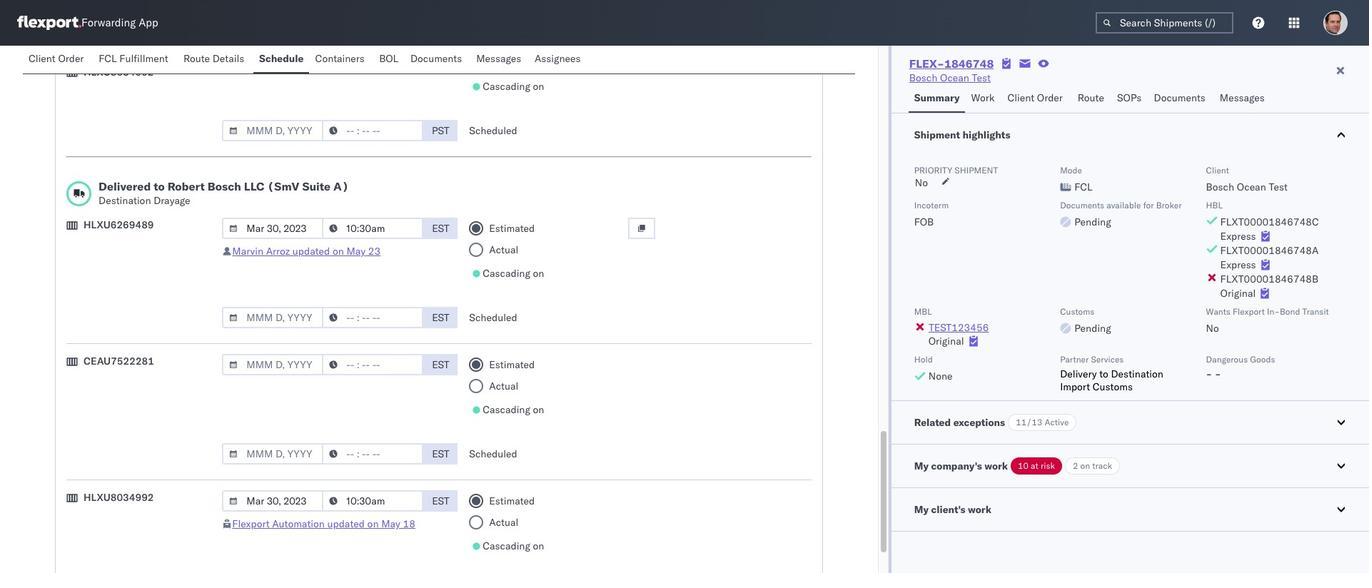 Task type: locate. For each thing, give the bounding box(es) containing it.
1 vertical spatial my
[[914, 503, 929, 516]]

forwarding app link
[[17, 16, 158, 30]]

1 -- : -- -- text field from the top
[[322, 120, 424, 141]]

1 horizontal spatial test
[[1269, 181, 1288, 193]]

flexport inside the wants flexport in-bond transit no
[[1233, 306, 1265, 317]]

4 -- : -- -- text field from the top
[[322, 443, 424, 465]]

2 estimated from the top
[[489, 222, 535, 235]]

forwarding app
[[81, 16, 158, 30]]

documents right the bol button
[[410, 52, 462, 65]]

hlxu8034992
[[84, 66, 154, 79], [84, 491, 154, 504]]

documents button right sops
[[1148, 85, 1214, 113]]

1 vertical spatial automation
[[272, 518, 325, 530]]

fcl down free
[[99, 52, 117, 65]]

18
[[403, 58, 415, 71], [403, 518, 415, 530]]

1 horizontal spatial order
[[1037, 91, 1063, 104]]

MMM D, YYYY text field
[[222, 31, 324, 52], [222, 120, 324, 141], [222, 218, 324, 239], [222, 354, 324, 376]]

1 horizontal spatial to
[[1100, 368, 1109, 381]]

fcl
[[99, 52, 117, 65], [1075, 181, 1093, 193]]

risk
[[1041, 460, 1055, 471]]

fcl fulfillment
[[99, 52, 168, 65]]

ocean up flxt00001846748c
[[1237, 181, 1266, 193]]

free
[[88, 31, 108, 44]]

cascading
[[483, 80, 530, 93], [483, 267, 530, 280], [483, 403, 530, 416], [483, 540, 530, 553]]

0 horizontal spatial documents
[[410, 52, 462, 65]]

2 my from the top
[[914, 503, 929, 516]]

destination down the services
[[1111, 368, 1164, 381]]

destination down the delivered on the left top of the page
[[99, 194, 151, 207]]

test down 1846748
[[972, 71, 991, 84]]

2 horizontal spatial bosch
[[1206, 181, 1234, 193]]

2 vertical spatial client
[[1206, 165, 1229, 176]]

work left 10
[[985, 460, 1008, 473]]

my client's work
[[914, 503, 992, 516]]

1 vertical spatial flexport automation updated on may 18 button
[[232, 518, 415, 530]]

1 vertical spatial client
[[1008, 91, 1035, 104]]

flexport automation updated on may 18
[[232, 58, 415, 71], [232, 518, 415, 530]]

5 est from the top
[[432, 495, 449, 508]]

3 -- : -- -- text field from the top
[[322, 354, 424, 376]]

bosch left llc
[[208, 179, 241, 193]]

route
[[183, 52, 210, 65], [1078, 91, 1104, 104]]

no down wants
[[1206, 322, 1219, 335]]

2 on track
[[1073, 460, 1112, 471]]

1 vertical spatial pst
[[432, 124, 450, 137]]

1 estimated from the top
[[489, 35, 535, 48]]

client order button right work
[[1002, 85, 1072, 113]]

2 cascading from the top
[[483, 267, 530, 280]]

3 actual from the top
[[489, 380, 519, 393]]

0 vertical spatial original
[[1220, 287, 1256, 300]]

1 vertical spatial route
[[1078, 91, 1104, 104]]

0 vertical spatial client order
[[29, 52, 84, 65]]

1 vertical spatial to
[[1100, 368, 1109, 381]]

1 vertical spatial client order button
[[1002, 85, 1072, 113]]

assignees button
[[529, 46, 589, 74]]

1 horizontal spatial ocean
[[1237, 181, 1266, 193]]

0 vertical spatial my
[[914, 460, 929, 473]]

delivered
[[99, 179, 151, 193]]

forwarding
[[81, 16, 136, 30]]

pst for mmm d, yyyy text box for 1st -- : -- -- text field
[[432, 124, 450, 137]]

0 vertical spatial order
[[58, 52, 84, 65]]

0 vertical spatial test
[[972, 71, 991, 84]]

-- : -- -- text field
[[322, 120, 424, 141], [322, 218, 424, 239], [322, 354, 424, 376], [322, 443, 424, 465]]

route left sops
[[1078, 91, 1104, 104]]

1 horizontal spatial messages button
[[1214, 85, 1273, 113]]

4 estimated from the top
[[489, 495, 535, 508]]

sops
[[1117, 91, 1142, 104]]

my inside button
[[914, 503, 929, 516]]

route details
[[183, 52, 244, 65]]

my left company's
[[914, 460, 929, 473]]

test inside client bosch ocean test incoterm fob
[[1269, 181, 1288, 193]]

1 vertical spatial pending
[[1075, 322, 1111, 335]]

1 horizontal spatial client order button
[[1002, 85, 1072, 113]]

1 automation from the top
[[272, 58, 325, 71]]

work inside button
[[968, 503, 992, 516]]

0 vertical spatial documents
[[410, 52, 462, 65]]

1 horizontal spatial documents
[[1060, 200, 1105, 211]]

my
[[914, 460, 929, 473], [914, 503, 929, 516]]

1 cascading from the top
[[483, 80, 530, 93]]

flxt00001846748a
[[1220, 244, 1319, 257]]

pst
[[432, 35, 450, 48], [432, 124, 450, 137]]

2 scheduled from the top
[[469, 311, 517, 324]]

0 horizontal spatial original
[[929, 335, 964, 348]]

3 -- : -- -- text field from the top
[[322, 490, 424, 512]]

3 mmm d, yyyy text field from the top
[[222, 218, 324, 239]]

documents
[[410, 52, 462, 65], [1154, 91, 1206, 104], [1060, 200, 1105, 211]]

1 vertical spatial updated
[[293, 245, 330, 258]]

0 vertical spatial fcl
[[99, 52, 117, 65]]

scheduled for est
[[469, 311, 517, 324]]

in-
[[1267, 306, 1280, 317]]

0 horizontal spatial client order
[[29, 52, 84, 65]]

express for flxt00001846748a
[[1220, 258, 1256, 271]]

2 18 from the top
[[403, 518, 415, 530]]

0 horizontal spatial ocean
[[940, 71, 969, 84]]

2 mmm d, yyyy text field from the top
[[222, 443, 324, 465]]

work
[[985, 460, 1008, 473], [968, 503, 992, 516]]

test123456 button
[[929, 321, 989, 334]]

2 flexport automation updated on may 18 button from the top
[[232, 518, 415, 530]]

1 vertical spatial ocean
[[1237, 181, 1266, 193]]

bol
[[379, 52, 399, 65]]

express up flxt00001846748a on the top right
[[1220, 230, 1256, 243]]

1 horizontal spatial documents button
[[1148, 85, 1214, 113]]

1 pending from the top
[[1075, 216, 1111, 228]]

1 horizontal spatial client order
[[1008, 91, 1063, 104]]

order for bottommost client order button
[[1037, 91, 1063, 104]]

work right "client's"
[[968, 503, 992, 516]]

0 vertical spatial 18
[[403, 58, 415, 71]]

0 vertical spatial work
[[985, 460, 1008, 473]]

0 horizontal spatial messages button
[[471, 46, 529, 74]]

original down test123456 button
[[929, 335, 964, 348]]

1 mmm d, yyyy text field from the top
[[222, 307, 324, 328]]

0 vertical spatial mmm d, yyyy text field
[[222, 307, 324, 328]]

0 vertical spatial pst
[[432, 35, 450, 48]]

1 vertical spatial work
[[968, 503, 992, 516]]

-- : -- -- text field for 1st mmm d, yyyy text box
[[322, 31, 424, 52]]

0 vertical spatial express
[[1220, 230, 1256, 243]]

10 at risk
[[1018, 460, 1055, 471]]

0 horizontal spatial order
[[58, 52, 84, 65]]

may for pst
[[381, 58, 400, 71]]

(smv
[[267, 179, 299, 193]]

0 horizontal spatial to
[[154, 179, 165, 193]]

order left route button
[[1037, 91, 1063, 104]]

to down the services
[[1100, 368, 1109, 381]]

2 express from the top
[[1220, 258, 1256, 271]]

0 vertical spatial automation
[[272, 58, 325, 71]]

3 estimated from the top
[[489, 358, 535, 371]]

route down 4,
[[183, 52, 210, 65]]

sops button
[[1112, 85, 1148, 113]]

0 vertical spatial updated
[[327, 58, 365, 71]]

0 horizontal spatial client order button
[[23, 46, 93, 74]]

documents right sops button on the right of page
[[1154, 91, 1206, 104]]

3 mmm d, yyyy text field from the top
[[222, 490, 324, 512]]

1 vertical spatial destination
[[1111, 368, 1164, 381]]

test up flxt00001846748c
[[1269, 181, 1288, 193]]

actual
[[489, 56, 519, 69], [489, 243, 519, 256], [489, 380, 519, 393], [489, 516, 519, 529]]

customs down the services
[[1093, 381, 1133, 393]]

order for left client order button
[[58, 52, 84, 65]]

2 vertical spatial flexport
[[232, 518, 270, 530]]

dangerous goods - -
[[1206, 354, 1275, 381]]

1 horizontal spatial messages
[[1220, 91, 1265, 104]]

2 vertical spatial may
[[381, 518, 400, 530]]

customs up the 'partner'
[[1060, 306, 1095, 317]]

my for my client's work
[[914, 503, 929, 516]]

pending down documents available for broker
[[1075, 216, 1111, 228]]

fcl down mode
[[1075, 181, 1093, 193]]

1 vertical spatial flexport automation updated on may 18
[[232, 518, 415, 530]]

flexport automation updated on may 18 button
[[232, 58, 415, 71], [232, 518, 415, 530]]

may for est
[[347, 245, 366, 258]]

1 horizontal spatial fcl
[[1075, 181, 1093, 193]]

2 hlxu8034992 from the top
[[84, 491, 154, 504]]

delivery
[[1060, 368, 1097, 381]]

express up "flxt00001846748b"
[[1220, 258, 1256, 271]]

3 cascading from the top
[[483, 403, 530, 416]]

marvin arroz updated on may 23 button
[[232, 245, 381, 258]]

0 vertical spatial may
[[381, 58, 400, 71]]

1 est from the top
[[432, 222, 449, 235]]

2 automation from the top
[[272, 518, 325, 530]]

work button
[[966, 85, 1002, 113]]

mmm d, yyyy text field for ceau7522281
[[222, 443, 324, 465]]

0 horizontal spatial -
[[1206, 368, 1212, 381]]

fcl inside the fcl fulfillment button
[[99, 52, 117, 65]]

order down last
[[58, 52, 84, 65]]

no
[[915, 176, 928, 189], [1206, 322, 1219, 335]]

marvin arroz updated on may 23
[[232, 245, 381, 258]]

client up 'hbl'
[[1206, 165, 1229, 176]]

1 horizontal spatial -
[[1215, 368, 1221, 381]]

1 my from the top
[[914, 460, 929, 473]]

0 horizontal spatial destination
[[99, 194, 151, 207]]

last free day: november 4, 2022
[[66, 31, 192, 59]]

2 pst from the top
[[432, 124, 450, 137]]

no inside the wants flexport in-bond transit no
[[1206, 322, 1219, 335]]

1 vertical spatial customs
[[1093, 381, 1133, 393]]

1 cascading on from the top
[[483, 80, 544, 93]]

bosch up 'hbl'
[[1206, 181, 1234, 193]]

2 est from the top
[[432, 311, 449, 324]]

my left "client's"
[[914, 503, 929, 516]]

on
[[367, 58, 379, 71], [533, 80, 544, 93], [333, 245, 344, 258], [533, 267, 544, 280], [533, 403, 544, 416], [1080, 460, 1090, 471], [367, 518, 379, 530], [533, 540, 544, 553]]

client order
[[29, 52, 84, 65], [1008, 91, 1063, 104]]

updated for pst
[[327, 58, 365, 71]]

11/13
[[1016, 417, 1043, 428]]

fulfillment
[[119, 52, 168, 65]]

route details button
[[178, 46, 253, 74]]

-- : -- -- text field
[[322, 31, 424, 52], [322, 307, 424, 328], [322, 490, 424, 512]]

client order right work 'button'
[[1008, 91, 1063, 104]]

customs
[[1060, 306, 1095, 317], [1093, 381, 1133, 393]]

updated
[[327, 58, 365, 71], [293, 245, 330, 258], [327, 518, 365, 530]]

documents down mode
[[1060, 200, 1105, 211]]

1 flexport automation updated on may 18 button from the top
[[232, 58, 415, 71]]

2 flexport automation updated on may 18 from the top
[[232, 518, 415, 530]]

0 vertical spatial hlxu8034992
[[84, 66, 154, 79]]

cascading for mmm d, yyyy text field corresponding to hlxu6269489 -- : -- -- text box
[[483, 267, 530, 280]]

MMM D, YYYY text field
[[222, 307, 324, 328], [222, 443, 324, 465], [222, 490, 324, 512]]

0 horizontal spatial bosch
[[208, 179, 241, 193]]

0 vertical spatial to
[[154, 179, 165, 193]]

bol button
[[373, 46, 405, 74]]

shipment
[[914, 129, 960, 141]]

client
[[29, 52, 56, 65], [1008, 91, 1035, 104], [1206, 165, 1229, 176]]

1 express from the top
[[1220, 230, 1256, 243]]

work for my company's work
[[985, 460, 1008, 473]]

flexport
[[232, 58, 270, 71], [1233, 306, 1265, 317], [232, 518, 270, 530]]

3 scheduled from the top
[[469, 448, 517, 460]]

1 horizontal spatial route
[[1078, 91, 1104, 104]]

1 vertical spatial hlxu8034992
[[84, 491, 154, 504]]

2 mmm d, yyyy text field from the top
[[222, 120, 324, 141]]

2 vertical spatial documents
[[1060, 200, 1105, 211]]

flexport for est
[[232, 518, 270, 530]]

1 vertical spatial mmm d, yyyy text field
[[222, 443, 324, 465]]

client's
[[931, 503, 966, 516]]

0 vertical spatial flexport automation updated on may 18
[[232, 58, 415, 71]]

containers button
[[309, 46, 373, 74]]

Search Shipments (/) text field
[[1096, 12, 1234, 34]]

1 pst from the top
[[432, 35, 450, 48]]

pending up the services
[[1075, 322, 1111, 335]]

2 horizontal spatial client
[[1206, 165, 1229, 176]]

2 vertical spatial scheduled
[[469, 448, 517, 460]]

1 vertical spatial express
[[1220, 258, 1256, 271]]

2 vertical spatial mmm d, yyyy text field
[[222, 490, 324, 512]]

4 est from the top
[[432, 448, 449, 460]]

services
[[1091, 354, 1124, 365]]

work for my client's work
[[968, 503, 992, 516]]

10
[[1018, 460, 1029, 471]]

3 est from the top
[[432, 358, 449, 371]]

updated for est
[[293, 245, 330, 258]]

0 vertical spatial messages button
[[471, 46, 529, 74]]

0 horizontal spatial messages
[[476, 52, 521, 65]]

import
[[1060, 381, 1090, 393]]

client right work 'button'
[[1008, 91, 1035, 104]]

0 vertical spatial client
[[29, 52, 56, 65]]

2 vertical spatial -- : -- -- text field
[[322, 490, 424, 512]]

2 horizontal spatial documents
[[1154, 91, 1206, 104]]

0 vertical spatial route
[[183, 52, 210, 65]]

4 mmm d, yyyy text field from the top
[[222, 354, 324, 376]]

documents button
[[405, 46, 471, 74], [1148, 85, 1214, 113]]

fcl for fcl
[[1075, 181, 1093, 193]]

shipment highlights button
[[891, 114, 1369, 156]]

client order button down last
[[23, 46, 93, 74]]

mmm d, yyyy text field for hlxu6269489
[[222, 307, 324, 328]]

2 actual from the top
[[489, 243, 519, 256]]

messages
[[476, 52, 521, 65], [1220, 91, 1265, 104]]

1 horizontal spatial bosch
[[909, 71, 938, 84]]

client down flexport. 'image'
[[29, 52, 56, 65]]

to up drayage
[[154, 179, 165, 193]]

4 cascading from the top
[[483, 540, 530, 553]]

1 horizontal spatial original
[[1220, 287, 1256, 300]]

0 horizontal spatial fcl
[[99, 52, 117, 65]]

1 18 from the top
[[403, 58, 415, 71]]

original
[[1220, 287, 1256, 300], [929, 335, 964, 348]]

1 vertical spatial documents button
[[1148, 85, 1214, 113]]

0 vertical spatial no
[[915, 176, 928, 189]]

2 -- : -- -- text field from the top
[[322, 218, 424, 239]]

to inside partner services delivery to destination import customs
[[1100, 368, 1109, 381]]

bosch down flex-
[[909, 71, 938, 84]]

no down priority
[[915, 176, 928, 189]]

mbl
[[914, 306, 932, 317]]

1 -- : -- -- text field from the top
[[322, 31, 424, 52]]

1 vertical spatial fcl
[[1075, 181, 1093, 193]]

bosch
[[909, 71, 938, 84], [208, 179, 241, 193], [1206, 181, 1234, 193]]

order
[[58, 52, 84, 65], [1037, 91, 1063, 104]]

original up wants
[[1220, 287, 1256, 300]]

ocean down flex-1846748 link
[[940, 71, 969, 84]]

containers
[[315, 52, 365, 65]]

1 horizontal spatial no
[[1206, 322, 1219, 335]]

test
[[972, 71, 991, 84], [1269, 181, 1288, 193]]

related exceptions
[[914, 416, 1005, 429]]

1 horizontal spatial destination
[[1111, 368, 1164, 381]]

1 vertical spatial flexport
[[1233, 306, 1265, 317]]

0 vertical spatial client order button
[[23, 46, 93, 74]]

0 vertical spatial -- : -- -- text field
[[322, 31, 424, 52]]

1 vertical spatial test
[[1269, 181, 1288, 193]]

1 vertical spatial 18
[[403, 518, 415, 530]]

1 flexport automation updated on may 18 from the top
[[232, 58, 415, 71]]

client order down last
[[29, 52, 84, 65]]

documents button right bol
[[405, 46, 471, 74]]

cascading on
[[483, 80, 544, 93], [483, 267, 544, 280], [483, 403, 544, 416], [483, 540, 544, 553]]

1 vertical spatial -- : -- -- text field
[[322, 307, 424, 328]]

2 -- : -- -- text field from the top
[[322, 307, 424, 328]]

may
[[381, 58, 400, 71], [347, 245, 366, 258], [381, 518, 400, 530]]

ocean
[[940, 71, 969, 84], [1237, 181, 1266, 193]]

0 vertical spatial pending
[[1075, 216, 1111, 228]]

2 pending from the top
[[1075, 322, 1111, 335]]

1 scheduled from the top
[[469, 124, 517, 137]]

cascading for 4th -- : -- -- text field from the top
[[483, 403, 530, 416]]



Task type: describe. For each thing, give the bounding box(es) containing it.
2 cascading on from the top
[[483, 267, 544, 280]]

related
[[914, 416, 951, 429]]

automation for est
[[272, 518, 325, 530]]

highlights
[[963, 129, 1011, 141]]

cascading for 1st -- : -- -- text field
[[483, 80, 530, 93]]

23
[[368, 245, 381, 258]]

track
[[1092, 460, 1112, 471]]

2 vertical spatial updated
[[327, 518, 365, 530]]

work
[[971, 91, 995, 104]]

0 vertical spatial documents button
[[405, 46, 471, 74]]

est for third -- : -- -- text field
[[432, 358, 449, 371]]

pst for 1st mmm d, yyyy text box
[[432, 35, 450, 48]]

1 vertical spatial client order
[[1008, 91, 1063, 104]]

0 horizontal spatial test
[[972, 71, 991, 84]]

express for flxt00001846748c
[[1220, 230, 1256, 243]]

ceau7522281
[[84, 355, 154, 368]]

mmm d, yyyy text field for 1st -- : -- -- text field
[[222, 120, 324, 141]]

my company's work
[[914, 460, 1008, 473]]

app
[[139, 16, 158, 30]]

last
[[66, 31, 86, 44]]

est for 3rd -- : -- -- text field from the bottom of the page
[[432, 222, 449, 235]]

0 vertical spatial customs
[[1060, 306, 1095, 317]]

a)
[[333, 179, 349, 193]]

company's
[[931, 460, 982, 473]]

flexport. image
[[17, 16, 81, 30]]

client bosch ocean test incoterm fob
[[914, 165, 1288, 228]]

exceptions
[[954, 416, 1005, 429]]

18 for pst
[[403, 58, 415, 71]]

route button
[[1072, 85, 1112, 113]]

goods
[[1250, 354, 1275, 365]]

bosch ocean test link
[[909, 71, 991, 85]]

3 cascading on from the top
[[483, 403, 544, 416]]

mmm d, yyyy text field for 3rd -- : -- -- text field from the bottom of the page
[[222, 218, 324, 239]]

november
[[134, 31, 180, 44]]

priority shipment
[[914, 165, 998, 176]]

hbl
[[1206, 200, 1223, 211]]

documents available for broker
[[1060, 200, 1182, 211]]

incoterm
[[914, 200, 949, 211]]

destination inside the delivered to robert bosch llc (smv suite a) destination drayage
[[99, 194, 151, 207]]

route for route details
[[183, 52, 210, 65]]

available
[[1107, 200, 1141, 211]]

marvin
[[232, 245, 263, 258]]

bosch ocean test
[[909, 71, 991, 84]]

delivered to robert bosch llc (smv suite a) destination drayage
[[99, 179, 349, 207]]

flex-1846748
[[909, 56, 994, 71]]

flex-1846748 link
[[909, 56, 994, 71]]

dangerous
[[1206, 354, 1248, 365]]

flexport for pst
[[232, 58, 270, 71]]

to inside the delivered to robert bosch llc (smv suite a) destination drayage
[[154, 179, 165, 193]]

0 horizontal spatial no
[[915, 176, 928, 189]]

4,
[[183, 31, 192, 44]]

bosch inside the delivered to robert bosch llc (smv suite a) destination drayage
[[208, 179, 241, 193]]

est for 4th -- : -- -- text field from the top
[[432, 448, 449, 460]]

1 vertical spatial original
[[929, 335, 964, 348]]

pending for documents available for broker
[[1075, 216, 1111, 228]]

1 horizontal spatial client
[[1008, 91, 1035, 104]]

assignees
[[535, 52, 581, 65]]

bond
[[1280, 306, 1300, 317]]

summary button
[[909, 85, 966, 113]]

fob
[[914, 216, 934, 228]]

details
[[213, 52, 244, 65]]

0 vertical spatial messages
[[476, 52, 521, 65]]

shipment highlights
[[914, 129, 1011, 141]]

flxt00001846748b
[[1220, 273, 1319, 286]]

for
[[1143, 200, 1154, 211]]

2022
[[66, 46, 91, 59]]

4 cascading on from the top
[[483, 540, 544, 553]]

1 vertical spatial messages button
[[1214, 85, 1273, 113]]

4 actual from the top
[[489, 516, 519, 529]]

llc
[[244, 179, 265, 193]]

-- : -- -- text field for mmm d, yyyy text field corresponding to hlxu6269489
[[322, 307, 424, 328]]

arroz
[[266, 245, 290, 258]]

wants flexport in-bond transit no
[[1206, 306, 1329, 335]]

2
[[1073, 460, 1078, 471]]

none
[[929, 370, 953, 383]]

mmm d, yyyy text field for third -- : -- -- text field
[[222, 354, 324, 376]]

0 horizontal spatial client
[[29, 52, 56, 65]]

at
[[1031, 460, 1039, 471]]

schedule
[[259, 52, 304, 65]]

my for my company's work
[[914, 460, 929, 473]]

flexport automation updated on may 18 button for pst
[[232, 58, 415, 71]]

automation for pst
[[272, 58, 325, 71]]

ocean inside client bosch ocean test incoterm fob
[[1237, 181, 1266, 193]]

partner services delivery to destination import customs
[[1060, 354, 1164, 393]]

0 vertical spatial ocean
[[940, 71, 969, 84]]

pending for customs
[[1075, 322, 1111, 335]]

1846748
[[944, 56, 994, 71]]

-- : -- -- text field for third mmm d, yyyy text field
[[322, 490, 424, 512]]

est for mmm d, yyyy text field corresponding to hlxu6269489 -- : -- -- text box
[[432, 311, 449, 324]]

transit
[[1303, 306, 1329, 317]]

summary
[[914, 91, 960, 104]]

shipment
[[955, 165, 998, 176]]

partner
[[1060, 354, 1089, 365]]

broker
[[1156, 200, 1182, 211]]

1 hlxu8034992 from the top
[[84, 66, 154, 79]]

mode
[[1060, 165, 1082, 176]]

1 vertical spatial documents
[[1154, 91, 1206, 104]]

destination inside partner services delivery to destination import customs
[[1111, 368, 1164, 381]]

test123456
[[929, 321, 989, 334]]

1 vertical spatial messages
[[1220, 91, 1265, 104]]

1 - from the left
[[1206, 368, 1212, 381]]

1 actual from the top
[[489, 56, 519, 69]]

1 mmm d, yyyy text field from the top
[[222, 31, 324, 52]]

flexport automation updated on may 18 for pst
[[232, 58, 415, 71]]

flexport automation updated on may 18 button for est
[[232, 518, 415, 530]]

suite
[[302, 179, 331, 193]]

11/13 active
[[1016, 417, 1069, 428]]

2 - from the left
[[1215, 368, 1221, 381]]

scheduled for pst
[[469, 124, 517, 137]]

flexport automation updated on may 18 for est
[[232, 518, 415, 530]]

18 for est
[[403, 518, 415, 530]]

est for -- : -- -- text box associated with third mmm d, yyyy text field
[[432, 495, 449, 508]]

schedule button
[[253, 46, 309, 74]]

bosch inside client bosch ocean test incoterm fob
[[1206, 181, 1234, 193]]

hlxu6269489
[[84, 218, 154, 231]]

route for route
[[1078, 91, 1104, 104]]

fcl for fcl fulfillment
[[99, 52, 117, 65]]

customs inside partner services delivery to destination import customs
[[1093, 381, 1133, 393]]

flex-
[[909, 56, 944, 71]]

robert
[[168, 179, 205, 193]]

fcl fulfillment button
[[93, 46, 178, 74]]

client inside client bosch ocean test incoterm fob
[[1206, 165, 1229, 176]]

flxt00001846748c
[[1220, 216, 1319, 228]]

drayage
[[154, 194, 190, 207]]

priority
[[914, 165, 952, 176]]

wants
[[1206, 306, 1231, 317]]



Task type: vqa. For each thing, say whether or not it's contained in the screenshot.
Bosch inside Client Bosch Ocean Test Incoterm FOB
yes



